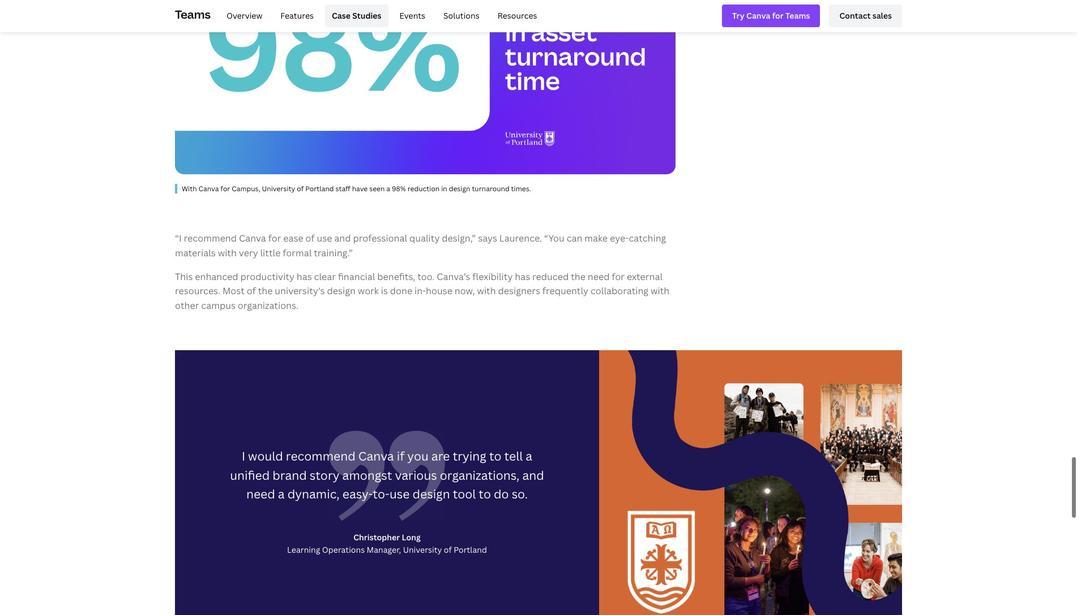 Task type: describe. For each thing, give the bounding box(es) containing it.
with inside "i recommend canva for ease of use and professional quality design," says laurence. "you can make eye-catching materials with very little formal training."
[[218, 247, 237, 259]]

external
[[627, 270, 663, 283]]

reduced
[[532, 270, 569, 283]]

studies
[[352, 10, 381, 21]]

times.
[[511, 184, 531, 194]]

do
[[494, 487, 509, 503]]

use inside i would recommend canva if you are trying to tell a unified brand story amongst various organizations, and need a dynamic, easy-to-use design tool to do so.
[[390, 487, 410, 503]]

1 vertical spatial to
[[479, 487, 491, 503]]

you
[[407, 449, 429, 464]]

and inside i would recommend canva if you are trying to tell a unified brand story amongst various organizations, and need a dynamic, easy-to-use design tool to do so.
[[522, 468, 544, 483]]

of inside christopher long learning operations manager, university of portland
[[444, 545, 452, 556]]

of inside "i recommend canva for ease of use and professional quality design," says laurence. "you can make eye-catching materials with very little formal training."
[[306, 232, 315, 245]]

recommend inside "i recommend canva for ease of use and professional quality design," says laurence. "you can make eye-catching materials with very little formal training."
[[184, 232, 237, 245]]

if
[[397, 449, 405, 464]]

i
[[242, 449, 245, 464]]

teams
[[175, 7, 211, 22]]

in
[[441, 184, 447, 194]]

to-
[[373, 487, 390, 503]]

very
[[239, 247, 258, 259]]

solutions link
[[437, 5, 486, 27]]

0 vertical spatial for
[[220, 184, 230, 194]]

case
[[332, 10, 351, 21]]

0 horizontal spatial a
[[278, 487, 285, 503]]

of inside this enhanced productivity has clear financial benefits, too. canva's flexibility has reduced the need for external resources. most of the university's design work is done in-house now, with designers frequently collaborating with other campus organizations.
[[247, 285, 256, 297]]

now,
[[455, 285, 475, 297]]

clear
[[314, 270, 336, 283]]

collaborating
[[591, 285, 649, 297]]

materials
[[175, 247, 216, 259]]

unified
[[230, 468, 270, 483]]

campus
[[201, 299, 236, 312]]

2 horizontal spatial with
[[651, 285, 670, 297]]

features link
[[274, 5, 321, 27]]

for inside this enhanced productivity has clear financial benefits, too. canva's flexibility has reduced the need for external resources. most of the university's design work is done in-house now, with designers frequently collaborating with other campus organizations.
[[612, 270, 625, 283]]

features
[[281, 10, 314, 21]]

house
[[426, 285, 452, 297]]

canva's
[[437, 270, 470, 283]]

1 horizontal spatial the
[[571, 270, 586, 283]]

a for tell
[[526, 449, 532, 464]]

done
[[390, 285, 412, 297]]

seen
[[369, 184, 385, 194]]

too.
[[418, 270, 435, 283]]

1 has from the left
[[297, 270, 312, 283]]

would
[[248, 449, 283, 464]]

eye-
[[610, 232, 629, 245]]

formal
[[283, 247, 312, 259]]

canva inside i would recommend canva if you are trying to tell a unified brand story amongst various organizations, and need a dynamic, easy-to-use design tool to do so.
[[358, 449, 394, 464]]

design,"
[[442, 232, 476, 245]]

university inside christopher long learning operations manager, university of portland
[[403, 545, 442, 556]]

learning
[[287, 545, 320, 556]]

events link
[[393, 5, 432, 27]]

make
[[585, 232, 608, 245]]

benefits,
[[377, 270, 415, 283]]

operations
[[322, 545, 365, 556]]

staff
[[336, 184, 350, 194]]

0 vertical spatial to
[[489, 449, 501, 464]]

for inside "i recommend canva for ease of use and professional quality design," says laurence. "you can make eye-catching materials with very little formal training."
[[268, 232, 281, 245]]

need inside this enhanced productivity has clear financial benefits, too. canva's flexibility has reduced the need for external resources. most of the university's design work is done in-house now, with designers frequently collaborating with other campus organizations.
[[588, 270, 610, 283]]

flexibility
[[473, 270, 513, 283]]

training."
[[314, 247, 353, 259]]

0 vertical spatial university
[[262, 184, 295, 194]]

2 has from the left
[[515, 270, 530, 283]]

a for seen
[[386, 184, 390, 194]]

teams element
[[175, 0, 902, 32]]

reduction
[[408, 184, 440, 194]]

manager,
[[367, 545, 401, 556]]

0 horizontal spatial portland
[[305, 184, 334, 194]]

menu bar inside teams element
[[215, 5, 544, 27]]

organizations,
[[440, 468, 520, 483]]

turnaround
[[472, 184, 510, 194]]

most
[[223, 285, 245, 297]]

story
[[310, 468, 340, 483]]

this enhanced productivity has clear financial benefits, too. canva's flexibility has reduced the need for external resources. most of the university's design work is done in-house now, with designers frequently collaborating with other campus organizations.
[[175, 270, 670, 312]]

amongst
[[342, 468, 392, 483]]

1 horizontal spatial with
[[477, 285, 496, 297]]

other
[[175, 299, 199, 312]]

tool
[[453, 487, 476, 503]]

0 horizontal spatial canva
[[199, 184, 219, 194]]

work
[[358, 285, 379, 297]]

long
[[402, 532, 421, 543]]

dynamic,
[[288, 487, 340, 503]]

this
[[175, 270, 193, 283]]

case studies link
[[325, 5, 388, 27]]



Task type: locate. For each thing, give the bounding box(es) containing it.
to left tell
[[489, 449, 501, 464]]

1 horizontal spatial and
[[522, 468, 544, 483]]

canva up amongst at the bottom left of page
[[358, 449, 394, 464]]

0 vertical spatial design
[[449, 184, 470, 194]]

2 horizontal spatial a
[[526, 449, 532, 464]]

canva inside "i recommend canva for ease of use and professional quality design," says laurence. "you can make eye-catching materials with very little formal training."
[[239, 232, 266, 245]]

"i
[[175, 232, 182, 245]]

2 vertical spatial design
[[413, 487, 450, 503]]

catching
[[629, 232, 666, 245]]

and
[[334, 232, 351, 245], [522, 468, 544, 483]]

ease
[[283, 232, 303, 245]]

portland left staff
[[305, 184, 334, 194]]

easy-
[[343, 487, 373, 503]]

1 horizontal spatial for
[[268, 232, 281, 245]]

0 vertical spatial canva
[[199, 184, 219, 194]]

have
[[352, 184, 368, 194]]

with
[[182, 184, 197, 194]]

recommend up materials
[[184, 232, 237, 245]]

1 vertical spatial design
[[327, 285, 356, 297]]

organizations.
[[238, 299, 298, 312]]

menu bar
[[215, 5, 544, 27]]

trying
[[453, 449, 486, 464]]

frequently
[[542, 285, 588, 297]]

0 horizontal spatial has
[[297, 270, 312, 283]]

1 vertical spatial need
[[246, 487, 275, 503]]

the
[[571, 270, 586, 283], [258, 285, 273, 297]]

with left the very
[[218, 247, 237, 259]]

0 horizontal spatial the
[[258, 285, 273, 297]]

use
[[317, 232, 332, 245], [390, 487, 410, 503]]

need down unified
[[246, 487, 275, 503]]

portland inside christopher long learning operations manager, university of portland
[[454, 545, 487, 556]]

university down 'long'
[[403, 545, 442, 556]]

1 vertical spatial recommend
[[286, 449, 355, 464]]

design down 'various' at the left bottom of page
[[413, 487, 450, 503]]

recommend inside i would recommend canva if you are trying to tell a unified brand story amongst various organizations, and need a dynamic, easy-to-use design tool to do so.
[[286, 449, 355, 464]]

1 vertical spatial university
[[403, 545, 442, 556]]

are
[[431, 449, 450, 464]]

enhanced
[[195, 270, 238, 283]]

0 vertical spatial use
[[317, 232, 332, 245]]

financial
[[338, 270, 375, 283]]

recommend up the story
[[286, 449, 355, 464]]

designers
[[498, 285, 540, 297]]

overview
[[226, 10, 262, 21]]

design down financial
[[327, 285, 356, 297]]

use inside "i recommend canva for ease of use and professional quality design," says laurence. "you can make eye-catching materials with very little formal training."
[[317, 232, 332, 245]]

a down brand at left
[[278, 487, 285, 503]]

quality
[[409, 232, 440, 245]]

need up the collaborating
[[588, 270, 610, 283]]

1 horizontal spatial a
[[386, 184, 390, 194]]

0 vertical spatial portland
[[305, 184, 334, 194]]

for up the collaborating
[[612, 270, 625, 283]]

case studies
[[332, 10, 381, 21]]

0 vertical spatial need
[[588, 270, 610, 283]]

design inside i would recommend canva if you are trying to tell a unified brand story amongst various organizations, and need a dynamic, easy-to-use design tool to do so.
[[413, 487, 450, 503]]

canva up the very
[[239, 232, 266, 245]]

has up designers
[[515, 270, 530, 283]]

0 horizontal spatial university
[[262, 184, 295, 194]]

of
[[297, 184, 304, 194], [306, 232, 315, 245], [247, 285, 256, 297], [444, 545, 452, 556]]

christopher long learning operations manager, university of portland
[[287, 532, 487, 556]]

1 horizontal spatial use
[[390, 487, 410, 503]]

so.
[[512, 487, 528, 503]]

design inside this enhanced productivity has clear financial benefits, too. canva's flexibility has reduced the need for external resources. most of the university's design work is done in-house now, with designers frequently collaborating with other campus organizations.
[[327, 285, 356, 297]]

in-
[[415, 285, 426, 297]]

for left campus,
[[220, 184, 230, 194]]

to left do
[[479, 487, 491, 503]]

has up university's
[[297, 270, 312, 283]]

1 vertical spatial and
[[522, 468, 544, 483]]

1 vertical spatial for
[[268, 232, 281, 245]]

campus,
[[232, 184, 260, 194]]

"you
[[544, 232, 565, 245]]

various
[[395, 468, 437, 483]]

can
[[567, 232, 582, 245]]

use down 'various' at the left bottom of page
[[390, 487, 410, 503]]

canva right with
[[199, 184, 219, 194]]

0 horizontal spatial and
[[334, 232, 351, 245]]

a
[[386, 184, 390, 194], [526, 449, 532, 464], [278, 487, 285, 503]]

0 horizontal spatial for
[[220, 184, 230, 194]]

brand
[[273, 468, 307, 483]]

1 horizontal spatial university
[[403, 545, 442, 556]]

"i recommend canva for ease of use and professional quality design," says laurence. "you can make eye-catching materials with very little formal training."
[[175, 232, 666, 259]]

1 vertical spatial a
[[526, 449, 532, 464]]

i would recommend canva if you are trying to tell a unified brand story amongst various organizations, and need a dynamic, easy-to-use design tool to do so.
[[230, 449, 544, 503]]

university right campus,
[[262, 184, 295, 194]]

solutions
[[443, 10, 479, 21]]

0 horizontal spatial use
[[317, 232, 332, 245]]

little
[[260, 247, 281, 259]]

and up so.
[[522, 468, 544, 483]]

1 vertical spatial use
[[390, 487, 410, 503]]

university
[[262, 184, 295, 194], [403, 545, 442, 556]]

menu bar containing overview
[[215, 5, 544, 27]]

1 horizontal spatial need
[[588, 270, 610, 283]]

contact sales image
[[840, 10, 892, 22]]

events
[[400, 10, 425, 21]]

with down external
[[651, 285, 670, 297]]

for up little
[[268, 232, 281, 245]]

laurence.
[[499, 232, 542, 245]]

the down productivity
[[258, 285, 273, 297]]

university's
[[275, 285, 325, 297]]

recommend
[[184, 232, 237, 245], [286, 449, 355, 464]]

and inside "i recommend canva for ease of use and professional quality design," says laurence. "you can make eye-catching materials with very little formal training."
[[334, 232, 351, 245]]

0 vertical spatial and
[[334, 232, 351, 245]]

says
[[478, 232, 497, 245]]

resources
[[498, 10, 537, 21]]

2 vertical spatial canva
[[358, 449, 394, 464]]

christopher
[[353, 532, 400, 543]]

1 vertical spatial the
[[258, 285, 273, 297]]

professional
[[353, 232, 407, 245]]

0 vertical spatial the
[[571, 270, 586, 283]]

1 vertical spatial portland
[[454, 545, 487, 556]]

canva
[[199, 184, 219, 194], [239, 232, 266, 245], [358, 449, 394, 464]]

0 vertical spatial recommend
[[184, 232, 237, 245]]

resources.
[[175, 285, 220, 297]]

0 horizontal spatial need
[[246, 487, 275, 503]]

portland down tool
[[454, 545, 487, 556]]

1 horizontal spatial portland
[[454, 545, 487, 556]]

0 horizontal spatial with
[[218, 247, 237, 259]]

0 vertical spatial a
[[386, 184, 390, 194]]

productivity
[[240, 270, 294, 283]]

design right in
[[449, 184, 470, 194]]

for
[[220, 184, 230, 194], [268, 232, 281, 245], [612, 270, 625, 283]]

with canva for campus, university of portland staff have seen a 98% reduction in design turnaround times.
[[182, 184, 531, 194]]

1 horizontal spatial has
[[515, 270, 530, 283]]

the up frequently
[[571, 270, 586, 283]]

resources link
[[491, 5, 544, 27]]

tell
[[504, 449, 523, 464]]

need inside i would recommend canva if you are trying to tell a unified brand story amongst various organizations, and need a dynamic, easy-to-use design tool to do so.
[[246, 487, 275, 503]]

a left the 98%
[[386, 184, 390, 194]]

2 horizontal spatial canva
[[358, 449, 394, 464]]

2 vertical spatial a
[[278, 487, 285, 503]]

2 horizontal spatial for
[[612, 270, 625, 283]]

2 vertical spatial for
[[612, 270, 625, 283]]

is
[[381, 285, 388, 297]]

overview link
[[220, 5, 269, 27]]

use up "training.""
[[317, 232, 332, 245]]

1 horizontal spatial recommend
[[286, 449, 355, 464]]

and up "training.""
[[334, 232, 351, 245]]

with down flexibility at left top
[[477, 285, 496, 297]]

1 vertical spatial canva
[[239, 232, 266, 245]]

98%
[[392, 184, 406, 194]]

with
[[218, 247, 237, 259], [477, 285, 496, 297], [651, 285, 670, 297]]

0 horizontal spatial recommend
[[184, 232, 237, 245]]

a right tell
[[526, 449, 532, 464]]

1 horizontal spatial canva
[[239, 232, 266, 245]]

need
[[588, 270, 610, 283], [246, 487, 275, 503]]



Task type: vqa. For each thing, say whether or not it's contained in the screenshot.
the times.
yes



